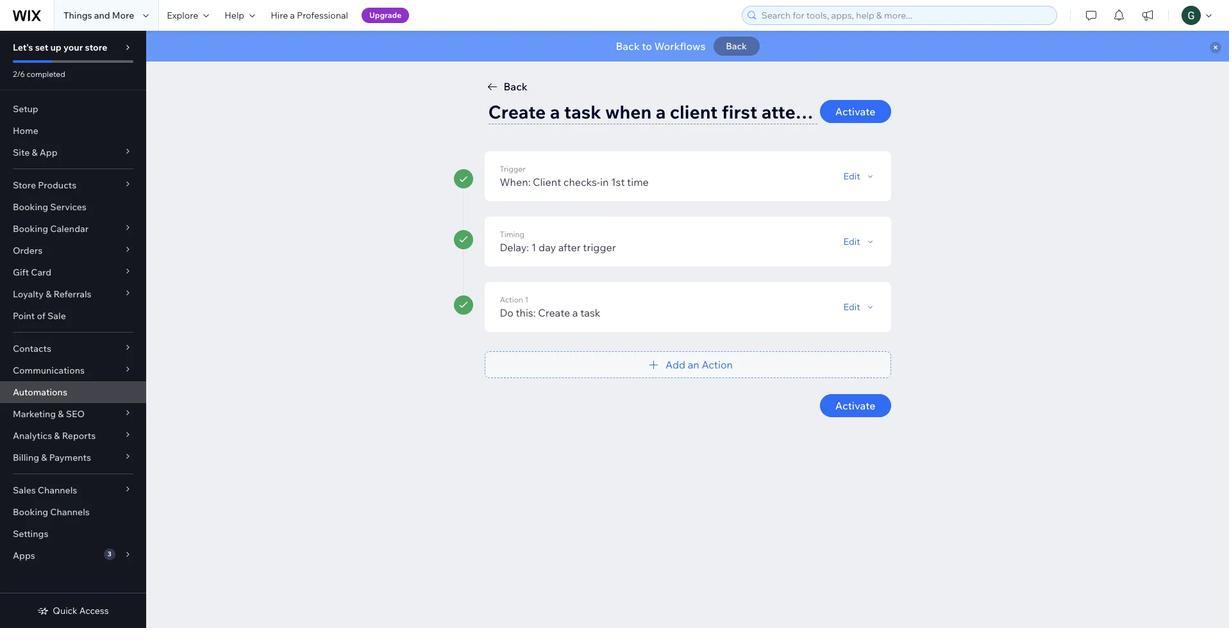 Task type: describe. For each thing, give the bounding box(es) containing it.
orders button
[[0, 240, 146, 262]]

site & app button
[[0, 142, 146, 164]]

help button
[[217, 0, 263, 31]]

trigger when: client checks-in 1st time
[[500, 164, 649, 189]]

loyalty & referrals button
[[0, 283, 146, 305]]

quick access button
[[37, 605, 109, 617]]

booking channels
[[13, 507, 90, 518]]

of
[[37, 310, 45, 322]]

sales
[[13, 485, 36, 496]]

hire
[[271, 10, 288, 21]]

delay:
[[500, 241, 529, 254]]

completed
[[27, 69, 65, 79]]

store
[[85, 42, 107, 53]]

point of sale
[[13, 310, 66, 322]]

add an action button
[[484, 351, 891, 378]]

booking for booking services
[[13, 201, 48, 213]]

& for site
[[32, 147, 38, 158]]

2 edit button from the top
[[843, 236, 876, 248]]

upgrade
[[369, 10, 402, 20]]

edit for time
[[843, 171, 860, 182]]

do
[[500, 306, 513, 319]]

upgrade button
[[362, 8, 409, 23]]

edit button for time
[[843, 171, 876, 182]]

settings link
[[0, 523, 146, 545]]

home
[[13, 125, 38, 137]]

marketing & seo button
[[0, 403, 146, 425]]

site & app
[[13, 147, 57, 158]]

a inside action 1 do this: create a task
[[573, 306, 578, 319]]

an
[[688, 358, 699, 371]]

help
[[225, 10, 244, 21]]

sales channels
[[13, 485, 77, 496]]

point
[[13, 310, 35, 322]]

more
[[112, 10, 134, 21]]

0 vertical spatial create
[[488, 101, 546, 123]]

billing
[[13, 452, 39, 464]]

workflows
[[654, 40, 706, 53]]

1 inside action 1 do this: create a task
[[525, 295, 529, 305]]

timing delay: 1 day after trigger
[[500, 230, 616, 254]]

marketing
[[13, 408, 56, 420]]

explore
[[167, 10, 198, 21]]

add an action
[[666, 358, 733, 371]]

things and more
[[63, 10, 134, 21]]

analytics
[[13, 430, 52, 442]]

1st
[[611, 176, 625, 189]]

2 horizontal spatial back
[[726, 40, 747, 52]]

2/6 completed
[[13, 69, 65, 79]]

communications button
[[0, 360, 146, 382]]

add
[[666, 358, 685, 371]]

& for loyalty
[[46, 289, 52, 300]]

store products
[[13, 180, 76, 191]]

gift
[[13, 267, 29, 278]]

1 vertical spatial back button
[[484, 79, 528, 94]]

0 horizontal spatial back
[[504, 80, 528, 93]]

contacts
[[13, 343, 51, 355]]

setup link
[[0, 98, 146, 120]]

edit button for task
[[843, 301, 876, 313]]

3
[[108, 550, 111, 558]]

time
[[627, 176, 649, 189]]

contacts button
[[0, 338, 146, 360]]

Search for tools, apps, help & more... field
[[758, 6, 1053, 24]]

let's
[[13, 42, 33, 53]]

create a task when a client first attends
[[488, 101, 827, 123]]

after
[[558, 241, 581, 254]]

set
[[35, 42, 48, 53]]

sidebar element
[[0, 31, 146, 628]]

app
[[40, 147, 57, 158]]

products
[[38, 180, 76, 191]]

hire a professional link
[[263, 0, 356, 31]]

& for marketing
[[58, 408, 64, 420]]

orders
[[13, 245, 42, 256]]

your
[[63, 42, 83, 53]]

back to workflows
[[616, 40, 706, 53]]

card
[[31, 267, 51, 278]]

2/6
[[13, 69, 25, 79]]

when:
[[500, 176, 531, 189]]

calendar
[[50, 223, 89, 235]]

back button inside alert
[[713, 37, 760, 56]]



Task type: locate. For each thing, give the bounding box(es) containing it.
booking down store
[[13, 201, 48, 213]]

analytics & reports
[[13, 430, 96, 442]]

1 up this:
[[525, 295, 529, 305]]

reports
[[62, 430, 96, 442]]

hire a professional
[[271, 10, 348, 21]]

0 vertical spatial edit button
[[843, 171, 876, 182]]

gift card
[[13, 267, 51, 278]]

home link
[[0, 120, 146, 142]]

3 edit from the top
[[843, 301, 860, 313]]

0 vertical spatial back button
[[713, 37, 760, 56]]

automations
[[13, 387, 67, 398]]

site
[[13, 147, 30, 158]]

0 vertical spatial 1
[[531, 241, 536, 254]]

3 edit button from the top
[[843, 301, 876, 313]]

& right the billing
[[41, 452, 47, 464]]

day
[[539, 241, 556, 254]]

2 vertical spatial booking
[[13, 507, 48, 518]]

channels inside dropdown button
[[38, 485, 77, 496]]

booking services link
[[0, 196, 146, 218]]

booking services
[[13, 201, 86, 213]]

back
[[616, 40, 640, 53], [726, 40, 747, 52], [504, 80, 528, 93]]

gift card button
[[0, 262, 146, 283]]

&
[[32, 147, 38, 158], [46, 289, 52, 300], [58, 408, 64, 420], [54, 430, 60, 442], [41, 452, 47, 464]]

0 vertical spatial task
[[564, 101, 601, 123]]

0 vertical spatial channels
[[38, 485, 77, 496]]

trigger
[[500, 164, 526, 174]]

booking
[[13, 201, 48, 213], [13, 223, 48, 235], [13, 507, 48, 518]]

1 left day
[[531, 241, 536, 254]]

1 edit from the top
[[843, 171, 860, 182]]

create
[[488, 101, 546, 123], [538, 306, 570, 319]]

client
[[533, 176, 561, 189]]

loyalty
[[13, 289, 44, 300]]

create up the trigger
[[488, 101, 546, 123]]

apps
[[13, 550, 35, 562]]

1 edit button from the top
[[843, 171, 876, 182]]

1 activate button from the top
[[820, 100, 891, 123]]

back button
[[713, 37, 760, 56], [484, 79, 528, 94]]

booking for booking calendar
[[13, 223, 48, 235]]

0 horizontal spatial 1
[[525, 295, 529, 305]]

when
[[605, 101, 652, 123]]

& left reports
[[54, 430, 60, 442]]

2 edit from the top
[[843, 236, 860, 248]]

1 horizontal spatial 1
[[531, 241, 536, 254]]

0 horizontal spatial action
[[500, 295, 523, 305]]

1 vertical spatial channels
[[50, 507, 90, 518]]

activate for add an action button
[[835, 399, 876, 412]]

communications
[[13, 365, 85, 376]]

up
[[50, 42, 61, 53]]

action inside button
[[702, 358, 733, 371]]

setup
[[13, 103, 38, 115]]

2 booking from the top
[[13, 223, 48, 235]]

1 vertical spatial action
[[702, 358, 733, 371]]

booking channels link
[[0, 501, 146, 523]]

channels for sales channels
[[38, 485, 77, 496]]

action 1 do this: create a task
[[500, 295, 600, 319]]

action right an
[[702, 358, 733, 371]]

2 vertical spatial edit button
[[843, 301, 876, 313]]

booking up the orders
[[13, 223, 48, 235]]

1 vertical spatial edit
[[843, 236, 860, 248]]

services
[[50, 201, 86, 213]]

loyalty & referrals
[[13, 289, 91, 300]]

0 vertical spatial activate button
[[820, 100, 891, 123]]

& for analytics
[[54, 430, 60, 442]]

activate
[[835, 105, 876, 118], [835, 399, 876, 412]]

action up the do
[[500, 295, 523, 305]]

billing & payments button
[[0, 447, 146, 469]]

booking inside "booking channels" 'link'
[[13, 507, 48, 518]]

1 horizontal spatial action
[[702, 358, 733, 371]]

2 activate from the top
[[835, 399, 876, 412]]

in
[[600, 176, 609, 189]]

to
[[642, 40, 652, 53]]

quick
[[53, 605, 77, 617]]

1
[[531, 241, 536, 254], [525, 295, 529, 305]]

channels for booking channels
[[50, 507, 90, 518]]

checks-
[[563, 176, 600, 189]]

booking calendar
[[13, 223, 89, 235]]

referrals
[[54, 289, 91, 300]]

0 horizontal spatial back button
[[484, 79, 528, 94]]

0 vertical spatial edit
[[843, 171, 860, 182]]

1 vertical spatial create
[[538, 306, 570, 319]]

activate button for back button to the bottom
[[820, 100, 891, 123]]

first
[[722, 101, 757, 123]]

activate button for add an action button
[[820, 394, 891, 417]]

a
[[290, 10, 295, 21], [550, 101, 560, 123], [656, 101, 666, 123], [573, 306, 578, 319]]

activate for back button to the bottom
[[835, 105, 876, 118]]

booking for booking channels
[[13, 507, 48, 518]]

create inside action 1 do this: create a task
[[538, 306, 570, 319]]

1 vertical spatial edit button
[[843, 236, 876, 248]]

payments
[[49, 452, 91, 464]]

1 vertical spatial task
[[580, 306, 600, 319]]

seo
[[66, 408, 85, 420]]

1 booking from the top
[[13, 201, 48, 213]]

0 vertical spatial booking
[[13, 201, 48, 213]]

store products button
[[0, 174, 146, 196]]

1 horizontal spatial back button
[[713, 37, 760, 56]]

1 vertical spatial 1
[[525, 295, 529, 305]]

action
[[500, 295, 523, 305], [702, 358, 733, 371]]

analytics & reports button
[[0, 425, 146, 447]]

create right this:
[[538, 306, 570, 319]]

and
[[94, 10, 110, 21]]

attends
[[762, 101, 827, 123]]

store
[[13, 180, 36, 191]]

1 vertical spatial booking
[[13, 223, 48, 235]]

trigger
[[583, 241, 616, 254]]

things
[[63, 10, 92, 21]]

channels down sales channels dropdown button
[[50, 507, 90, 518]]

back to workflows alert
[[146, 31, 1229, 62]]

billing & payments
[[13, 452, 91, 464]]

& right loyalty at left top
[[46, 289, 52, 300]]

professional
[[297, 10, 348, 21]]

marketing & seo
[[13, 408, 85, 420]]

2 vertical spatial edit
[[843, 301, 860, 313]]

quick access
[[53, 605, 109, 617]]

1 inside timing delay: 1 day after trigger
[[531, 241, 536, 254]]

0 vertical spatial activate
[[835, 105, 876, 118]]

let's set up your store
[[13, 42, 107, 53]]

task inside action 1 do this: create a task
[[580, 306, 600, 319]]

edit
[[843, 171, 860, 182], [843, 236, 860, 248], [843, 301, 860, 313]]

1 vertical spatial activate
[[835, 399, 876, 412]]

timing
[[500, 230, 525, 239]]

sales channels button
[[0, 480, 146, 501]]

automations link
[[0, 382, 146, 403]]

& right 'site'
[[32, 147, 38, 158]]

channels inside 'link'
[[50, 507, 90, 518]]

booking up settings
[[13, 507, 48, 518]]

2 activate button from the top
[[820, 394, 891, 417]]

action inside action 1 do this: create a task
[[500, 295, 523, 305]]

booking calendar button
[[0, 218, 146, 240]]

settings
[[13, 528, 48, 540]]

point of sale link
[[0, 305, 146, 327]]

& for billing
[[41, 452, 47, 464]]

sale
[[47, 310, 66, 322]]

this:
[[516, 306, 536, 319]]

task
[[564, 101, 601, 123], [580, 306, 600, 319]]

1 vertical spatial activate button
[[820, 394, 891, 417]]

booking inside booking calendar popup button
[[13, 223, 48, 235]]

1 activate from the top
[[835, 105, 876, 118]]

edit for task
[[843, 301, 860, 313]]

channels up booking channels
[[38, 485, 77, 496]]

booking inside booking services 'link'
[[13, 201, 48, 213]]

& left seo
[[58, 408, 64, 420]]

1 horizontal spatial back
[[616, 40, 640, 53]]

0 vertical spatial action
[[500, 295, 523, 305]]

3 booking from the top
[[13, 507, 48, 518]]



Task type: vqa. For each thing, say whether or not it's contained in the screenshot.
option group containing On the product page, galleries, cart and checkout
no



